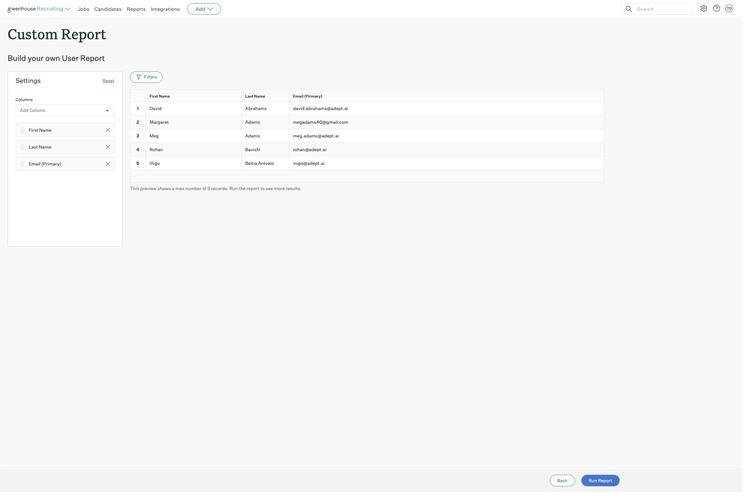 Task type: describe. For each thing, give the bounding box(es) containing it.
last name inside column header
[[245, 94, 265, 99]]

td
[[727, 6, 732, 11]]

build
[[8, 53, 26, 63]]

integrations
[[151, 6, 180, 12]]

candidates
[[95, 6, 122, 12]]

3
[[137, 133, 139, 138]]

row containing first name
[[130, 89, 605, 103]]

email inside table
[[293, 94, 304, 99]]

iñigo
[[150, 160, 160, 166]]

jobs
[[78, 6, 89, 12]]

david.abrahams@adept.ai
[[293, 106, 348, 111]]

rohan@adept.ai
[[293, 147, 327, 152]]

rohan
[[150, 147, 163, 152]]

records.
[[211, 185, 229, 191]]

td button
[[726, 4, 734, 12]]

filter image
[[136, 74, 141, 79]]

megadams40@gmail.com
[[293, 119, 348, 125]]

reset
[[102, 78, 114, 83]]

number
[[185, 185, 202, 191]]

row containing 3
[[130, 129, 605, 143]]

reports link
[[127, 6, 146, 12]]

3 cell
[[130, 129, 146, 143]]

last name column header
[[242, 90, 291, 103]]

2 cell
[[130, 115, 146, 129]]

bavishi
[[245, 147, 260, 152]]

custom report
[[8, 24, 106, 43]]

1
[[137, 106, 139, 111]]

abrahams
[[245, 106, 267, 111]]

custom
[[8, 24, 58, 43]]

0 horizontal spatial email
[[29, 161, 40, 166]]

david
[[150, 106, 162, 111]]

configure image
[[700, 4, 708, 12]]

1 vertical spatial last
[[29, 144, 38, 149]]

greenhouse recruiting image
[[8, 5, 65, 13]]

1 vertical spatial email (primary)
[[29, 161, 61, 166]]

your
[[28, 53, 44, 63]]

first inside column header
[[150, 94, 158, 99]]

meg.adams@adept.ai
[[293, 133, 339, 138]]

candidates link
[[95, 6, 122, 12]]

integrations link
[[151, 6, 180, 12]]

user
[[62, 53, 79, 63]]

5 inside cell
[[137, 160, 139, 166]]

add for add column
[[20, 108, 28, 113]]

2
[[137, 119, 139, 125]]

add column
[[20, 108, 46, 113]]

reports
[[127, 6, 146, 12]]

first name column header
[[146, 90, 243, 103]]

0 horizontal spatial first name
[[29, 127, 52, 133]]

4
[[136, 147, 139, 152]]

see
[[266, 185, 273, 191]]



Task type: vqa. For each thing, say whether or not it's contained in the screenshot.


Task type: locate. For each thing, give the bounding box(es) containing it.
email
[[293, 94, 304, 99], [29, 161, 40, 166]]

0 vertical spatial report
[[61, 24, 106, 43]]

6 row from the top
[[130, 156, 605, 170]]

row containing 1
[[130, 102, 605, 115]]

filters
[[144, 74, 157, 79]]

first name up david
[[150, 94, 170, 99]]

(primary)
[[304, 94, 323, 99], [41, 161, 61, 166]]

1 horizontal spatial run
[[589, 478, 597, 483]]

reset link
[[102, 78, 114, 83]]

report
[[61, 24, 106, 43], [80, 53, 105, 63], [598, 478, 613, 483]]

row
[[130, 89, 605, 103], [130, 102, 605, 115], [130, 115, 605, 129], [130, 129, 605, 143], [130, 143, 605, 156], [130, 156, 605, 170]]

row group containing 1
[[130, 102, 605, 170]]

run
[[230, 185, 238, 191], [589, 478, 597, 483]]

run report button
[[582, 475, 620, 486]]

build your own user report
[[8, 53, 105, 63]]

5 right of
[[208, 185, 210, 191]]

last name
[[245, 94, 265, 99], [29, 144, 51, 149]]

run inside button
[[589, 478, 597, 483]]

shows
[[158, 185, 171, 191]]

this
[[130, 185, 139, 191]]

report
[[247, 185, 260, 191]]

last
[[245, 94, 253, 99], [29, 144, 38, 149]]

adams down abrahams
[[245, 119, 260, 125]]

1 horizontal spatial add
[[196, 6, 205, 12]]

0 vertical spatial first
[[150, 94, 158, 99]]

5 cell
[[130, 156, 146, 170]]

back button
[[550, 475, 575, 486]]

column
[[29, 108, 46, 113]]

adams
[[245, 119, 260, 125], [245, 133, 260, 138]]

0 vertical spatial first name
[[150, 94, 170, 99]]

row containing 4
[[130, 143, 605, 156]]

1 vertical spatial email
[[29, 161, 40, 166]]

1 vertical spatial adams
[[245, 133, 260, 138]]

run right back
[[589, 478, 597, 483]]

3 row from the top
[[130, 115, 605, 129]]

meg
[[150, 133, 159, 138]]

5 row from the top
[[130, 143, 605, 156]]

5 down 4 cell
[[137, 160, 139, 166]]

results.
[[286, 185, 302, 191]]

first down 'add column'
[[29, 127, 38, 133]]

adams for megadams40@gmail.com
[[245, 119, 260, 125]]

0 horizontal spatial last name
[[29, 144, 51, 149]]

row group
[[130, 102, 605, 170]]

1 cell
[[130, 102, 146, 115]]

1 vertical spatial last name
[[29, 144, 51, 149]]

add inside popup button
[[196, 6, 205, 12]]

0 vertical spatial last name
[[245, 94, 265, 99]]

0 vertical spatial email (primary)
[[293, 94, 323, 99]]

1 horizontal spatial first name
[[150, 94, 170, 99]]

preview
[[140, 185, 157, 191]]

first up david
[[150, 94, 158, 99]]

a
[[172, 185, 174, 191]]

0 vertical spatial adams
[[245, 119, 260, 125]]

first name down column
[[29, 127, 52, 133]]

0 vertical spatial run
[[230, 185, 238, 191]]

beitia arévalo
[[245, 160, 274, 166]]

jobs link
[[78, 6, 89, 12]]

1 vertical spatial first name
[[29, 127, 52, 133]]

table
[[130, 89, 605, 183]]

add button
[[188, 3, 221, 15]]

to
[[261, 185, 265, 191]]

table containing 1
[[130, 89, 605, 183]]

1 horizontal spatial email
[[293, 94, 304, 99]]

last inside column header
[[245, 94, 253, 99]]

run left the
[[230, 185, 238, 191]]

email (primary)
[[293, 94, 323, 99], [29, 161, 61, 166]]

arévalo
[[258, 160, 274, 166]]

1 adams from the top
[[245, 119, 260, 125]]

1 horizontal spatial first
[[150, 94, 158, 99]]

1 horizontal spatial (primary)
[[304, 94, 323, 99]]

0 horizontal spatial first
[[29, 127, 38, 133]]

0 vertical spatial email
[[293, 94, 304, 99]]

first name inside column header
[[150, 94, 170, 99]]

more
[[274, 185, 285, 191]]

columns
[[16, 97, 33, 102]]

0 vertical spatial last
[[245, 94, 253, 99]]

td button
[[725, 3, 735, 13]]

0 horizontal spatial add
[[20, 108, 28, 113]]

report inside run report button
[[598, 478, 613, 483]]

settings
[[16, 77, 41, 85]]

1 row from the top
[[130, 89, 605, 103]]

1 vertical spatial report
[[80, 53, 105, 63]]

0 horizontal spatial last
[[29, 144, 38, 149]]

first
[[150, 94, 158, 99], [29, 127, 38, 133]]

report for run report
[[598, 478, 613, 483]]

adams for meg.adams@adept.ai
[[245, 133, 260, 138]]

1 vertical spatial 5
[[208, 185, 210, 191]]

Search text field
[[636, 4, 687, 14]]

5
[[137, 160, 139, 166], [208, 185, 210, 191]]

run report
[[589, 478, 613, 483]]

this preview shows a max number of 5 records. run the report to see more results.
[[130, 185, 302, 191]]

add
[[196, 6, 205, 12], [20, 108, 28, 113]]

row containing 2
[[130, 115, 605, 129]]

1 vertical spatial run
[[589, 478, 597, 483]]

inigo@adept.ai
[[293, 160, 325, 166]]

own
[[45, 53, 60, 63]]

0 horizontal spatial run
[[230, 185, 238, 191]]

0 vertical spatial (primary)
[[304, 94, 323, 99]]

add for add
[[196, 6, 205, 12]]

2 vertical spatial report
[[598, 478, 613, 483]]

4 row from the top
[[130, 129, 605, 143]]

back
[[558, 478, 568, 483]]

1 horizontal spatial email (primary)
[[293, 94, 323, 99]]

name
[[159, 94, 170, 99], [254, 94, 265, 99], [39, 127, 52, 133], [39, 144, 51, 149]]

1 vertical spatial add
[[20, 108, 28, 113]]

adams up bavishi
[[245, 133, 260, 138]]

1 horizontal spatial last
[[245, 94, 253, 99]]

row containing 5
[[130, 156, 605, 170]]

2 row from the top
[[130, 102, 605, 115]]

margaret
[[150, 119, 169, 125]]

0 vertical spatial 5
[[137, 160, 139, 166]]

the
[[239, 185, 246, 191]]

of
[[203, 185, 207, 191]]

2 adams from the top
[[245, 133, 260, 138]]

0 vertical spatial add
[[196, 6, 205, 12]]

0 horizontal spatial 5
[[137, 160, 139, 166]]

beitia
[[245, 160, 257, 166]]

1 horizontal spatial 5
[[208, 185, 210, 191]]

column header
[[130, 90, 147, 103]]

1 vertical spatial first
[[29, 127, 38, 133]]

4 cell
[[130, 143, 146, 156]]

0 horizontal spatial (primary)
[[41, 161, 61, 166]]

0 horizontal spatial email (primary)
[[29, 161, 61, 166]]

1 horizontal spatial last name
[[245, 94, 265, 99]]

report for custom report
[[61, 24, 106, 43]]

first name
[[150, 94, 170, 99], [29, 127, 52, 133]]

1 vertical spatial (primary)
[[41, 161, 61, 166]]

max
[[175, 185, 184, 191]]



